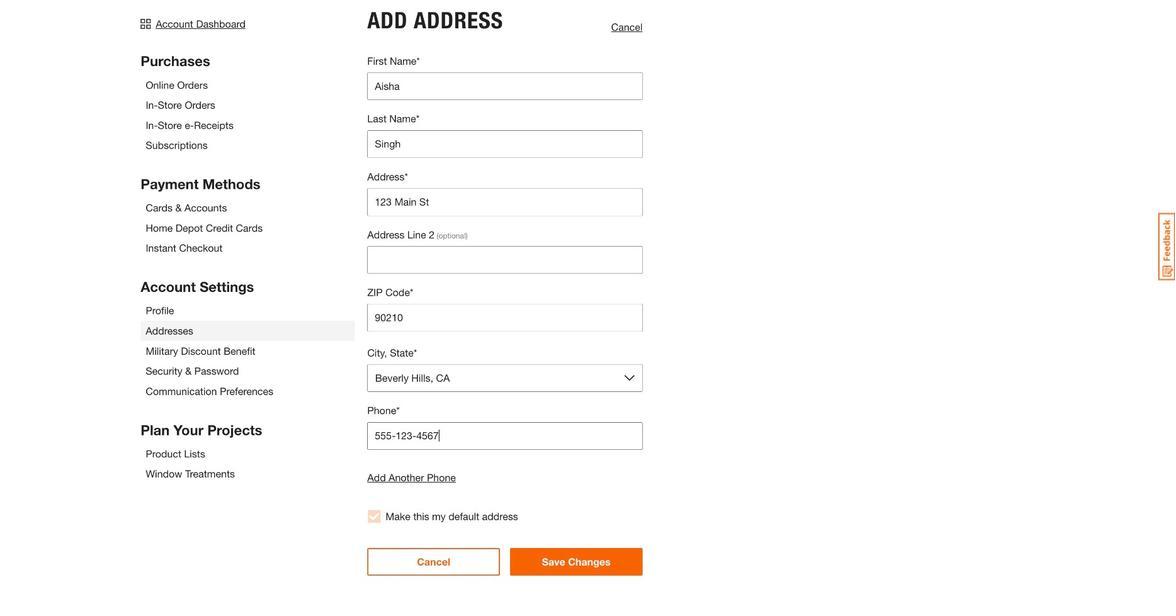 Task type: vqa. For each thing, say whether or not it's contained in the screenshot.
"Feedback Link" image
yes



Task type: locate. For each thing, give the bounding box(es) containing it.
feedback link image
[[1159, 213, 1175, 281]]

XXX-XXX-XXXX text field
[[367, 423, 643, 450]]

None text field
[[367, 73, 643, 100], [367, 188, 643, 216], [367, 73, 643, 100], [367, 188, 643, 216]]

None text field
[[367, 130, 643, 158], [367, 246, 643, 274], [367, 304, 643, 332], [367, 130, 643, 158], [367, 246, 643, 274], [367, 304, 643, 332]]

None button
[[367, 365, 643, 392]]



